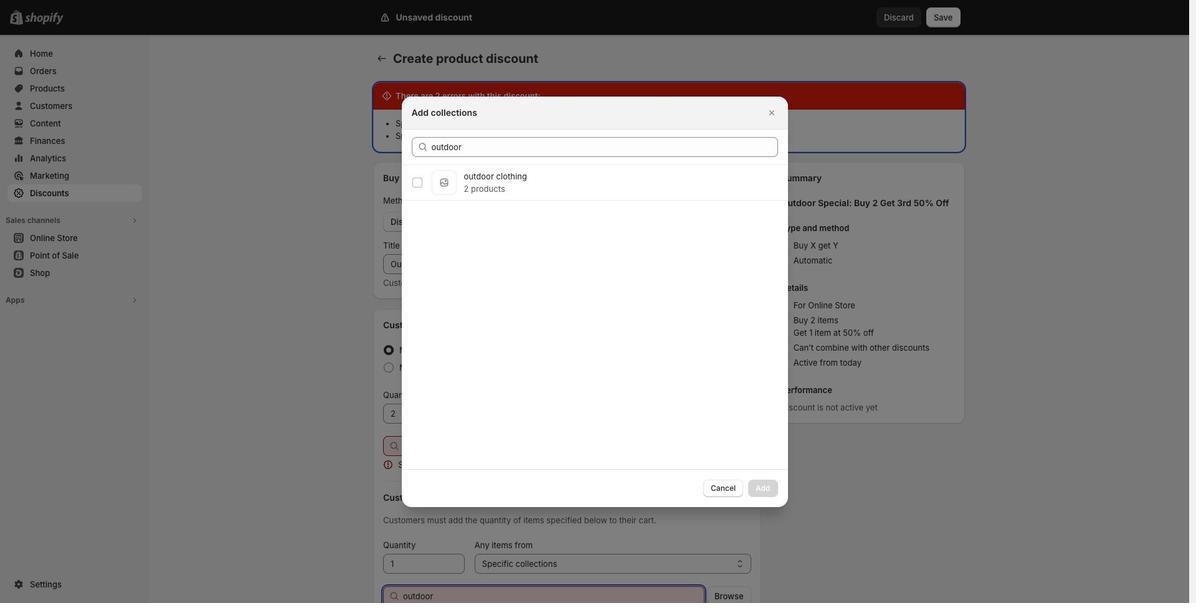 Task type: vqa. For each thing, say whether or not it's contained in the screenshot.
Wednesday Element associated with second Sunday 'element' from left's Saturday element's Friday ELEMENT
no



Task type: locate. For each thing, give the bounding box(es) containing it.
dialog
[[0, 96, 1190, 507]]



Task type: describe. For each thing, give the bounding box(es) containing it.
Search collections text field
[[432, 137, 778, 157]]

shopify image
[[25, 12, 64, 25]]



